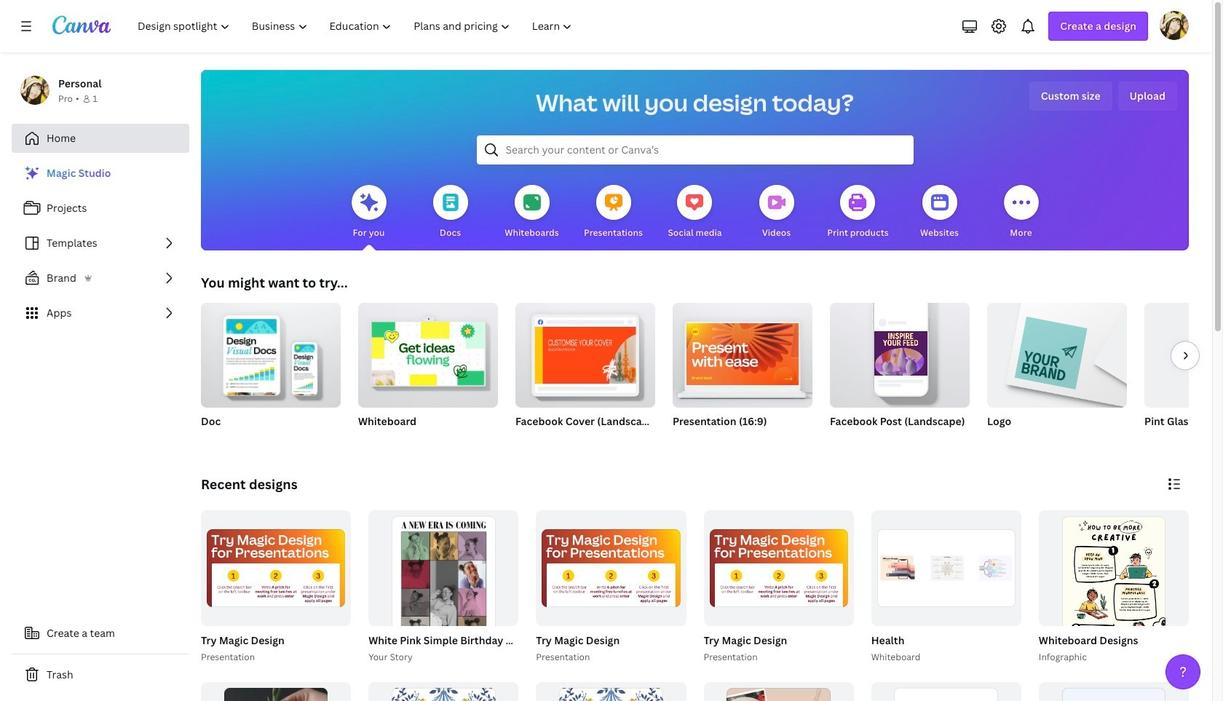 Task type: describe. For each thing, give the bounding box(es) containing it.
top level navigation element
[[128, 12, 585, 41]]

stephanie aranda image
[[1160, 11, 1189, 40]]



Task type: locate. For each thing, give the bounding box(es) containing it.
Search search field
[[506, 136, 885, 164]]

list
[[12, 159, 189, 328]]

group
[[201, 297, 341, 447], [201, 297, 341, 408], [673, 297, 813, 447], [673, 297, 813, 408], [830, 297, 970, 447], [830, 297, 970, 408], [988, 297, 1128, 447], [988, 297, 1128, 408], [358, 303, 498, 447], [358, 303, 498, 408], [516, 303, 656, 447], [1145, 303, 1224, 447], [1145, 303, 1224, 408], [198, 511, 351, 665], [201, 511, 351, 626], [366, 511, 665, 701], [369, 511, 519, 701], [533, 511, 686, 665], [536, 511, 686, 626], [701, 511, 854, 665], [704, 511, 854, 626], [869, 511, 1022, 665], [872, 511, 1022, 626], [1036, 511, 1189, 701], [1039, 511, 1189, 701], [201, 682, 351, 701], [369, 682, 519, 701], [536, 682, 686, 701], [704, 682, 854, 701], [872, 682, 1022, 701], [1039, 682, 1189, 701]]

None search field
[[477, 135, 914, 165]]



Task type: vqa. For each thing, say whether or not it's contained in the screenshot.
the top kendallparks02@gmail.com
no



